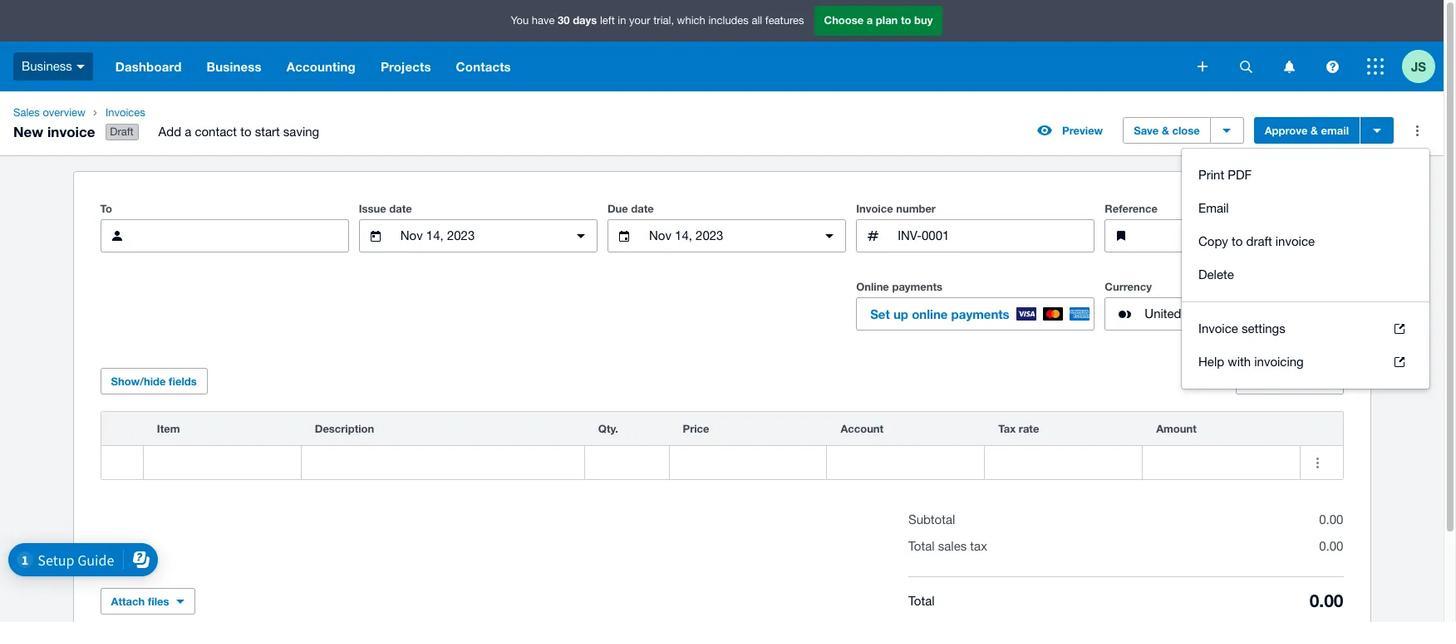 Task type: describe. For each thing, give the bounding box(es) containing it.
Issue date text field
[[399, 220, 558, 252]]

save & close button
[[1123, 117, 1211, 144]]

add
[[158, 125, 181, 139]]

Amount field
[[1143, 447, 1300, 479]]

help
[[1199, 355, 1225, 369]]

tax
[[970, 540, 988, 554]]

you have 30 days left in your trial, which includes all features
[[511, 14, 804, 27]]

in
[[618, 14, 626, 27]]

accounting
[[287, 59, 356, 74]]

which
[[677, 14, 706, 27]]

save & close
[[1134, 124, 1200, 137]]

approve
[[1265, 124, 1308, 137]]

js
[[1412, 59, 1427, 74]]

Reference text field
[[1145, 220, 1343, 252]]

total for total
[[909, 594, 935, 608]]

tax exclusive button
[[1236, 368, 1344, 395]]

Invoice number text field
[[896, 220, 1094, 252]]

Price field
[[670, 447, 827, 479]]

subtotal
[[909, 513, 955, 527]]

30
[[558, 14, 570, 27]]

total sales tax
[[909, 540, 988, 554]]

print pdf button
[[1182, 159, 1430, 192]]

invoice for invoice number
[[856, 202, 893, 215]]

issue date
[[359, 202, 412, 215]]

to
[[100, 202, 112, 215]]

invoice number element
[[856, 220, 1095, 253]]

preview button
[[1028, 117, 1113, 144]]

date for issue date
[[389, 202, 412, 215]]

sales overview
[[13, 106, 86, 119]]

navigation containing dashboard
[[103, 42, 1186, 91]]

rate
[[1019, 422, 1039, 436]]

2 vertical spatial 0.00
[[1310, 591, 1344, 612]]

more line item options image
[[1301, 447, 1334, 480]]

0 vertical spatial payments
[[892, 280, 943, 294]]

attach files
[[111, 595, 169, 609]]

amount
[[1157, 422, 1197, 436]]

start
[[255, 125, 280, 139]]

due date
[[608, 202, 654, 215]]

currency united states dollar
[[1105, 280, 1257, 321]]

0 horizontal spatial invoice
[[47, 123, 95, 140]]

a for contact
[[185, 125, 191, 139]]

item
[[157, 422, 180, 436]]

choose a plan to buy
[[824, 14, 933, 27]]

online payments
[[856, 280, 943, 294]]

you
[[511, 14, 529, 27]]

to for contact
[[240, 125, 251, 139]]

days
[[573, 14, 597, 27]]

delete
[[1199, 268, 1234, 282]]

Description text field
[[302, 447, 584, 479]]

attach files button
[[100, 589, 195, 615]]

settings
[[1242, 322, 1286, 336]]

total for total sales tax
[[909, 540, 935, 554]]

0.00 for total sales tax
[[1320, 540, 1344, 554]]

attach
[[111, 595, 145, 609]]

overview
[[43, 106, 86, 119]]

copy to draft invoice button
[[1182, 225, 1430, 259]]

all
[[752, 14, 762, 27]]

due
[[608, 202, 628, 215]]

close
[[1173, 124, 1200, 137]]

To text field
[[140, 220, 348, 252]]

number
[[896, 202, 936, 215]]

united
[[1145, 307, 1182, 321]]

with
[[1228, 355, 1251, 369]]

approve & email button
[[1254, 117, 1360, 144]]

approve & email
[[1265, 124, 1349, 137]]

show/hide fields button
[[100, 368, 208, 395]]

sales
[[938, 540, 967, 554]]

help with invoicing link
[[1182, 346, 1430, 379]]

business button
[[194, 42, 274, 91]]

preview
[[1062, 124, 1103, 137]]

dashboard
[[115, 59, 182, 74]]

0.00 for subtotal
[[1320, 513, 1344, 527]]

copy to draft invoice
[[1199, 235, 1315, 249]]

print
[[1199, 168, 1225, 182]]

delete button
[[1182, 259, 1430, 292]]

invoice for invoice settings
[[1199, 322, 1238, 336]]

qty.
[[598, 422, 618, 436]]

tax for tax rate
[[999, 422, 1016, 436]]

invoice inside button
[[1276, 235, 1315, 249]]

show/hide
[[111, 375, 166, 388]]

tax for tax exclusive
[[1247, 375, 1263, 387]]

sales
[[13, 106, 40, 119]]

description
[[315, 422, 374, 436]]

fields
[[169, 375, 197, 388]]

choose
[[824, 14, 864, 27]]

invoices
[[105, 106, 145, 119]]

invoice settings
[[1199, 322, 1286, 336]]

contact
[[195, 125, 237, 139]]

account
[[841, 422, 884, 436]]

contacts
[[456, 59, 511, 74]]

saving
[[283, 125, 319, 139]]



Task type: vqa. For each thing, say whether or not it's contained in the screenshot.
Field inside Invoice Line Item List element
yes



Task type: locate. For each thing, give the bounding box(es) containing it.
united states dollar button
[[1105, 298, 1344, 331]]

1 date from the left
[[389, 202, 412, 215]]

email button
[[1182, 192, 1430, 225]]

invoice down "email" button
[[1276, 235, 1315, 249]]

a for plan
[[867, 14, 873, 27]]

& left "email"
[[1311, 124, 1318, 137]]

invoice line item list element
[[100, 412, 1344, 481]]

pdf
[[1228, 168, 1252, 182]]

list box containing invoice settings
[[1182, 302, 1430, 389]]

0 vertical spatial to
[[901, 14, 912, 27]]

features
[[765, 14, 804, 27]]

0 horizontal spatial business
[[22, 59, 72, 73]]

to left draft
[[1232, 235, 1243, 249]]

show/hide fields
[[111, 375, 197, 388]]

0 vertical spatial 0.00
[[1320, 513, 1344, 527]]

0.00
[[1320, 513, 1344, 527], [1320, 540, 1344, 554], [1310, 591, 1344, 612]]

0 vertical spatial tax
[[1247, 375, 1263, 387]]

1 vertical spatial to
[[240, 125, 251, 139]]

None field
[[144, 447, 301, 480]]

& for close
[[1162, 124, 1170, 137]]

to for plan
[[901, 14, 912, 27]]

0 vertical spatial total
[[909, 540, 935, 554]]

date right issue
[[389, 202, 412, 215]]

1 horizontal spatial invoice
[[1199, 322, 1238, 336]]

0 horizontal spatial &
[[1162, 124, 1170, 137]]

banner containing js
[[0, 0, 1444, 91]]

payments right online
[[952, 307, 1010, 322]]

to left "start"
[[240, 125, 251, 139]]

invoice down "overview" at the left top
[[47, 123, 95, 140]]

new
[[13, 123, 43, 140]]

Due date text field
[[648, 220, 806, 252]]

files
[[148, 595, 169, 609]]

exclusive
[[1266, 375, 1311, 387]]

1 vertical spatial invoice
[[1276, 235, 1315, 249]]

invoice down states
[[1199, 322, 1238, 336]]

projects button
[[368, 42, 444, 91]]

total down the total sales tax in the right bottom of the page
[[909, 594, 935, 608]]

tax exclusive
[[1247, 375, 1311, 387]]

2 list box from the top
[[1182, 302, 1430, 389]]

business button
[[0, 42, 103, 91]]

2 horizontal spatial to
[[1232, 235, 1243, 249]]

new invoice
[[13, 123, 95, 140]]

0 horizontal spatial to
[[240, 125, 251, 139]]

tax inside invoice line item list element
[[999, 422, 1016, 436]]

business
[[22, 59, 72, 73], [207, 59, 262, 74]]

1 horizontal spatial to
[[901, 14, 912, 27]]

projects
[[381, 59, 431, 74]]

payments up online
[[892, 280, 943, 294]]

business up invoices link
[[207, 59, 262, 74]]

svg image
[[1326, 60, 1339, 73]]

set up online payments
[[870, 307, 1010, 322]]

plan
[[876, 14, 898, 27]]

banner
[[0, 0, 1444, 91]]

help with invoicing
[[1199, 355, 1304, 369]]

more line item options element
[[1301, 412, 1343, 446]]

& for email
[[1311, 124, 1318, 137]]

dashboard link
[[103, 42, 194, 91]]

1 horizontal spatial business
[[207, 59, 262, 74]]

1 vertical spatial invoice
[[1199, 322, 1238, 336]]

add a contact to start saving
[[158, 125, 319, 139]]

1 vertical spatial tax
[[999, 422, 1016, 436]]

sales overview link
[[7, 105, 92, 121]]

invoices link
[[99, 105, 333, 121]]

includes
[[709, 14, 749, 27]]

tax left rate on the right bottom of the page
[[999, 422, 1016, 436]]

currency
[[1105, 280, 1152, 294]]

a left "plan"
[[867, 14, 873, 27]]

contact element
[[100, 220, 349, 253]]

tax
[[1247, 375, 1263, 387], [999, 422, 1016, 436]]

2 total from the top
[[909, 594, 935, 608]]

invoice settings link
[[1182, 313, 1430, 346]]

list box containing print pdf
[[1182, 149, 1430, 302]]

svg image inside business popup button
[[76, 65, 85, 69]]

set
[[870, 307, 890, 322]]

have
[[532, 14, 555, 27]]

0 vertical spatial a
[[867, 14, 873, 27]]

issue
[[359, 202, 386, 215]]

0 horizontal spatial invoice
[[856, 202, 893, 215]]

0 horizontal spatial a
[[185, 125, 191, 139]]

Quantity field
[[585, 447, 669, 479]]

more invoice options image
[[1401, 114, 1434, 147]]

price
[[683, 422, 710, 436]]

more date options image
[[564, 220, 598, 253]]

a right add
[[185, 125, 191, 139]]

date
[[389, 202, 412, 215], [631, 202, 654, 215]]

2 date from the left
[[631, 202, 654, 215]]

amounts
[[1236, 351, 1282, 364]]

1 list box from the top
[[1182, 149, 1430, 302]]

date for due date
[[631, 202, 654, 215]]

tax inside popup button
[[1247, 375, 1263, 387]]

save
[[1134, 124, 1159, 137]]

are
[[1285, 351, 1301, 364]]

1 horizontal spatial &
[[1311, 124, 1318, 137]]

& right save
[[1162, 124, 1170, 137]]

1 horizontal spatial a
[[867, 14, 873, 27]]

left
[[600, 14, 615, 27]]

to inside button
[[1232, 235, 1243, 249]]

1 & from the left
[[1162, 124, 1170, 137]]

business up "sales overview"
[[22, 59, 72, 73]]

svg image
[[1368, 58, 1384, 75], [1240, 60, 1252, 73], [1284, 60, 1295, 73], [1198, 62, 1208, 71], [76, 65, 85, 69]]

your
[[629, 14, 651, 27]]

2 & from the left
[[1311, 124, 1318, 137]]

tax rate
[[999, 422, 1039, 436]]

to
[[901, 14, 912, 27], [240, 125, 251, 139], [1232, 235, 1243, 249]]

0 horizontal spatial payments
[[892, 280, 943, 294]]

0 horizontal spatial date
[[389, 202, 412, 215]]

0 vertical spatial invoice
[[856, 202, 893, 215]]

draft
[[110, 126, 134, 138]]

group containing print pdf
[[1182, 149, 1430, 389]]

list box
[[1182, 149, 1430, 302], [1182, 302, 1430, 389]]

states
[[1185, 307, 1221, 321]]

invoice
[[856, 202, 893, 215], [1199, 322, 1238, 336]]

invoice
[[47, 123, 95, 140], [1276, 235, 1315, 249]]

contacts button
[[444, 42, 524, 91]]

to left buy
[[901, 14, 912, 27]]

1 vertical spatial total
[[909, 594, 935, 608]]

1 vertical spatial 0.00
[[1320, 540, 1344, 554]]

1 horizontal spatial payments
[[952, 307, 1010, 322]]

online
[[912, 307, 948, 322]]

invoice number
[[856, 202, 936, 215]]

1 horizontal spatial tax
[[1247, 375, 1263, 387]]

business inside business dropdown button
[[207, 59, 262, 74]]

invoice left number
[[856, 202, 893, 215]]

date right due
[[631, 202, 654, 215]]

Inventory item text field
[[144, 447, 301, 479]]

up
[[894, 307, 909, 322]]

invoice inside invoice settings link
[[1199, 322, 1238, 336]]

2 vertical spatial to
[[1232, 235, 1243, 249]]

print pdf
[[1199, 168, 1252, 182]]

copy
[[1199, 235, 1229, 249]]

draft
[[1247, 235, 1272, 249]]

1 vertical spatial payments
[[952, 307, 1010, 322]]

1 total from the top
[[909, 540, 935, 554]]

tax down help with invoicing
[[1247, 375, 1263, 387]]

online
[[856, 280, 889, 294]]

js button
[[1402, 42, 1444, 91]]

group
[[1182, 149, 1430, 389]]

payments inside popup button
[[952, 307, 1010, 322]]

more date options image
[[813, 220, 846, 253]]

invoicing
[[1255, 355, 1304, 369]]

1 horizontal spatial invoice
[[1276, 235, 1315, 249]]

total down "subtotal" at the right
[[909, 540, 935, 554]]

0 vertical spatial invoice
[[47, 123, 95, 140]]

1 vertical spatial a
[[185, 125, 191, 139]]

buy
[[915, 14, 933, 27]]

business inside business popup button
[[22, 59, 72, 73]]

0 horizontal spatial tax
[[999, 422, 1016, 436]]

email
[[1199, 201, 1229, 215]]

accounting button
[[274, 42, 368, 91]]

1 horizontal spatial date
[[631, 202, 654, 215]]

amounts are
[[1236, 351, 1301, 364]]

navigation
[[103, 42, 1186, 91]]



